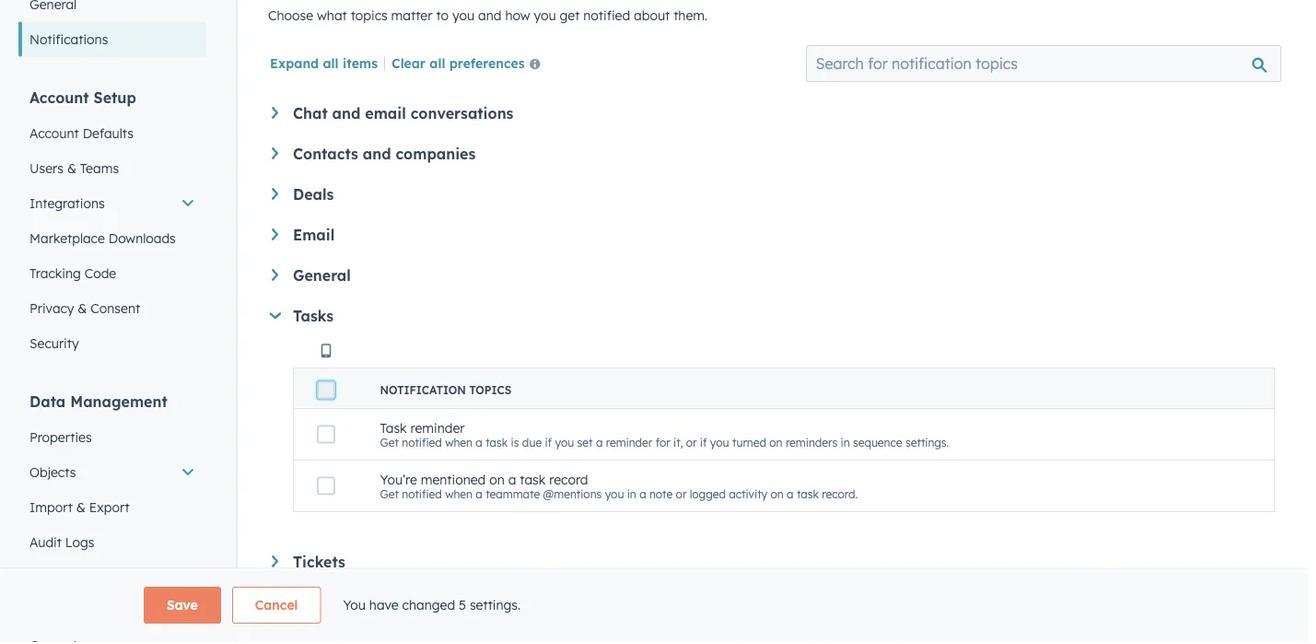 Task type: describe. For each thing, give the bounding box(es) containing it.
about
[[634, 7, 670, 24]]

get
[[560, 7, 580, 24]]

audit logs link
[[18, 525, 206, 560]]

properties link
[[18, 420, 206, 455]]

email button
[[272, 226, 1276, 244]]

mentioned
[[421, 471, 486, 487]]

how
[[505, 7, 530, 24]]

you left set
[[555, 436, 574, 450]]

have
[[369, 597, 399, 613]]

expand all items button
[[270, 55, 378, 71]]

to
[[436, 7, 449, 24]]

clear all preferences button
[[392, 53, 548, 75]]

data
[[29, 392, 66, 411]]

a left is on the bottom left of the page
[[476, 436, 483, 450]]

all for expand
[[323, 55, 339, 71]]

get inside task reminder get notified when a task is due if you set a reminder for it, or if you turned on reminders in sequence settings.
[[380, 436, 399, 450]]

for
[[656, 436, 671, 450]]

them.
[[674, 7, 708, 24]]

activity
[[729, 487, 768, 501]]

deals button
[[272, 185, 1276, 204]]

you're
[[380, 471, 417, 487]]

you right to
[[452, 7, 475, 24]]

caret image for contacts and companies
[[272, 147, 278, 159]]

data management element
[[18, 391, 206, 560]]

contacts and companies button
[[272, 145, 1276, 163]]

deals
[[293, 185, 334, 204]]

sequence
[[853, 436, 903, 450]]

import & export link
[[18, 490, 206, 525]]

account setup element
[[18, 87, 206, 361]]

downloads
[[109, 230, 176, 246]]

clear all preferences
[[392, 55, 525, 71]]

conversations
[[411, 104, 514, 123]]

and for chat and email conversations
[[332, 104, 361, 123]]

@mentions
[[543, 487, 602, 501]]

setup
[[94, 88, 136, 106]]

notifications link
[[18, 22, 206, 57]]

caret image for tickets
[[272, 556, 278, 568]]

properties
[[29, 429, 92, 445]]

set
[[578, 436, 593, 450]]

reminders
[[786, 436, 838, 450]]

cancel button
[[232, 587, 321, 624]]

is
[[511, 436, 519, 450]]

tracking code link
[[18, 256, 206, 291]]

settings. inside task reminder get notified when a task is due if you set a reminder for it, or if you turned on reminders in sequence settings.
[[906, 436, 950, 450]]

changed
[[402, 597, 455, 613]]

choose
[[268, 7, 313, 24]]

marketplace downloads
[[29, 230, 176, 246]]

in inside you're mentioned on a task record get notified when a teammate @mentions you in a note or logged activity on a task record.
[[627, 487, 637, 501]]

it,
[[674, 436, 683, 450]]

a right the activity
[[787, 487, 794, 501]]

0 horizontal spatial reminder
[[411, 420, 465, 436]]

record
[[550, 471, 589, 487]]

account for account setup
[[29, 88, 89, 106]]

privacy
[[29, 300, 74, 316]]

tickets button
[[272, 553, 1276, 571]]

export
[[89, 499, 130, 515]]

matter
[[391, 7, 433, 24]]

clear
[[392, 55, 426, 71]]

0 vertical spatial and
[[478, 7, 502, 24]]

save
[[167, 597, 198, 613]]

consent
[[91, 300, 140, 316]]

tickets
[[293, 553, 345, 571]]

1 if from the left
[[545, 436, 552, 450]]

users
[[29, 160, 64, 176]]

notification
[[380, 383, 466, 397]]

Search for notification topics search field
[[806, 45, 1282, 82]]

you left get
[[534, 7, 556, 24]]

notification topics
[[380, 383, 512, 397]]

users & teams
[[29, 160, 119, 176]]

a down is on the bottom left of the page
[[508, 471, 516, 487]]

caret image for chat and email conversations
[[272, 107, 278, 119]]

notified inside you're mentioned on a task record get notified when a teammate @mentions you in a note or logged activity on a task record.
[[402, 487, 442, 501]]

2 if from the left
[[700, 436, 707, 450]]

& for consent
[[78, 300, 87, 316]]

users & teams link
[[18, 151, 206, 186]]

get inside you're mentioned on a task record get notified when a teammate @mentions you in a note or logged activity on a task record.
[[380, 487, 399, 501]]

on right the activity
[[771, 487, 784, 501]]

tasks button
[[269, 307, 1276, 325]]

you have changed 5 settings.
[[343, 597, 521, 613]]

you left turned on the right of the page
[[710, 436, 730, 450]]

general
[[293, 266, 351, 285]]

and for contacts and companies
[[363, 145, 391, 163]]

on right mentioned
[[490, 471, 505, 487]]

integrations
[[29, 195, 105, 211]]

or for record
[[676, 487, 687, 501]]

when inside task reminder get notified when a task is due if you set a reminder for it, or if you turned on reminders in sequence settings.
[[445, 436, 473, 450]]

tasks
[[293, 307, 334, 325]]

& for teams
[[67, 160, 76, 176]]

notifications
[[29, 31, 108, 47]]

5
[[459, 597, 466, 613]]

you
[[343, 597, 366, 613]]

record.
[[822, 487, 858, 501]]



Task type: vqa. For each thing, say whether or not it's contained in the screenshot.
AND associated with Chat and email conversations
yes



Task type: locate. For each thing, give the bounding box(es) containing it.
you inside you're mentioned on a task record get notified when a teammate @mentions you in a note or logged activity on a task record.
[[605, 487, 624, 501]]

2 when from the top
[[445, 487, 473, 501]]

1 vertical spatial in
[[627, 487, 637, 501]]

chat and email conversations button
[[272, 104, 1276, 123]]

task inside task reminder get notified when a task is due if you set a reminder for it, or if you turned on reminders in sequence settings.
[[486, 436, 508, 450]]

0 horizontal spatial topics
[[351, 7, 388, 24]]

a
[[476, 436, 483, 450], [596, 436, 603, 450], [508, 471, 516, 487], [476, 487, 483, 501], [640, 487, 647, 501], [787, 487, 794, 501]]

2 account from the top
[[29, 125, 79, 141]]

management
[[70, 392, 168, 411]]

notified inside task reminder get notified when a task is due if you set a reminder for it, or if you turned on reminders in sequence settings.
[[402, 436, 442, 450]]

0 horizontal spatial settings.
[[470, 597, 521, 613]]

due
[[522, 436, 542, 450]]

0 vertical spatial notified
[[584, 7, 631, 24]]

when up mentioned
[[445, 436, 473, 450]]

or
[[686, 436, 697, 450], [676, 487, 687, 501]]

privacy & consent
[[29, 300, 140, 316]]

tracking code
[[29, 265, 116, 281]]

caret image inside email dropdown button
[[272, 229, 278, 240]]

audit logs
[[29, 534, 94, 550]]

2 vertical spatial and
[[363, 145, 391, 163]]

notified
[[584, 7, 631, 24], [402, 436, 442, 450], [402, 487, 442, 501]]

account up users at the top left
[[29, 125, 79, 141]]

marketplace
[[29, 230, 105, 246]]

if right it,
[[700, 436, 707, 450]]

caret image inside general "dropdown button"
[[272, 269, 278, 281]]

expand
[[270, 55, 319, 71]]

1 vertical spatial caret image
[[269, 313, 281, 319]]

2 vertical spatial caret image
[[272, 556, 278, 568]]

1 when from the top
[[445, 436, 473, 450]]

task left is on the bottom left of the page
[[486, 436, 508, 450]]

caret image for email
[[272, 229, 278, 240]]

2 vertical spatial notified
[[402, 487, 442, 501]]

1 vertical spatial topics
[[470, 383, 512, 397]]

& right users at the top left
[[67, 160, 76, 176]]

account
[[29, 88, 89, 106], [29, 125, 79, 141]]

privacy & consent link
[[18, 291, 206, 326]]

or right it,
[[686, 436, 697, 450]]

task left record
[[520, 471, 546, 487]]

import
[[29, 499, 73, 515]]

caret image left deals
[[272, 188, 278, 200]]

and right chat
[[332, 104, 361, 123]]

topics up is on the bottom left of the page
[[470, 383, 512, 397]]

0 vertical spatial caret image
[[272, 188, 278, 200]]

get
[[380, 436, 399, 450], [380, 487, 399, 501]]

1 vertical spatial account
[[29, 125, 79, 141]]

contacts
[[293, 145, 358, 163]]

or right note at the bottom of page
[[676, 487, 687, 501]]

caret image left chat
[[272, 107, 278, 119]]

caret image left general
[[272, 269, 278, 281]]

account setup
[[29, 88, 136, 106]]

if right due
[[545, 436, 552, 450]]

get up 'you're'
[[380, 436, 399, 450]]

logged
[[690, 487, 726, 501]]

email
[[365, 104, 406, 123]]

0 vertical spatial when
[[445, 436, 473, 450]]

integrations button
[[18, 186, 206, 221]]

1 vertical spatial and
[[332, 104, 361, 123]]

turned
[[733, 436, 767, 450]]

import & export
[[29, 499, 130, 515]]

caret image
[[272, 188, 278, 200], [269, 313, 281, 319], [272, 556, 278, 568]]

caret image inside contacts and companies dropdown button
[[272, 147, 278, 159]]

notified right get
[[584, 7, 631, 24]]

topics
[[351, 7, 388, 24], [470, 383, 512, 397]]

all for clear
[[430, 55, 446, 71]]

0 vertical spatial &
[[67, 160, 76, 176]]

caret image for general
[[272, 269, 278, 281]]

topics right what
[[351, 7, 388, 24]]

0 vertical spatial get
[[380, 436, 399, 450]]

or inside task reminder get notified when a task is due if you set a reminder for it, or if you turned on reminders in sequence settings.
[[686, 436, 697, 450]]

account defaults link
[[18, 116, 206, 151]]

email
[[293, 226, 335, 244]]

reminder
[[411, 420, 465, 436], [606, 436, 653, 450]]

a left teammate
[[476, 487, 483, 501]]

caret image for deals
[[272, 188, 278, 200]]

expand all items
[[270, 55, 378, 71]]

when inside you're mentioned on a task record get notified when a teammate @mentions you in a note or logged activity on a task record.
[[445, 487, 473, 501]]

settings. right 5 at the bottom left of page
[[470, 597, 521, 613]]

on
[[770, 436, 783, 450], [490, 471, 505, 487], [771, 487, 784, 501]]

4 caret image from the top
[[272, 269, 278, 281]]

reminder left for
[[606, 436, 653, 450]]

1 get from the top
[[380, 436, 399, 450]]

1 vertical spatial settings.
[[470, 597, 521, 613]]

all inside button
[[430, 55, 446, 71]]

1 horizontal spatial all
[[430, 55, 446, 71]]

notified down task
[[402, 487, 442, 501]]

or inside you're mentioned on a task record get notified when a teammate @mentions you in a note or logged activity on a task record.
[[676, 487, 687, 501]]

on inside task reminder get notified when a task is due if you set a reminder for it, or if you turned on reminders in sequence settings.
[[770, 436, 783, 450]]

caret image inside chat and email conversations 'dropdown button'
[[272, 107, 278, 119]]

objects button
[[18, 455, 206, 490]]

1 vertical spatial &
[[78, 300, 87, 316]]

& for export
[[76, 499, 86, 515]]

a right set
[[596, 436, 603, 450]]

tracking
[[29, 265, 81, 281]]

all left "items"
[[323, 55, 339, 71]]

note
[[650, 487, 673, 501]]

2 caret image from the top
[[272, 147, 278, 159]]

0 horizontal spatial all
[[323, 55, 339, 71]]

1 account from the top
[[29, 88, 89, 106]]

and left the how
[[478, 7, 502, 24]]

1 horizontal spatial settings.
[[906, 436, 950, 450]]

marketplace downloads link
[[18, 221, 206, 256]]

security
[[29, 335, 79, 351]]

caret image inside 'tasks' dropdown button
[[269, 313, 281, 319]]

account for account defaults
[[29, 125, 79, 141]]

a left note at the bottom of page
[[640, 487, 647, 501]]

0 vertical spatial settings.
[[906, 436, 950, 450]]

when left teammate
[[445, 487, 473, 501]]

caret image inside the 'deals' dropdown button
[[272, 188, 278, 200]]

objects
[[29, 464, 76, 480]]

audit
[[29, 534, 62, 550]]

1 horizontal spatial if
[[700, 436, 707, 450]]

teammate
[[486, 487, 540, 501]]

caret image
[[272, 107, 278, 119], [272, 147, 278, 159], [272, 229, 278, 240], [272, 269, 278, 281]]

all right the clear on the top left of page
[[430, 55, 446, 71]]

1 all from the left
[[323, 55, 339, 71]]

save button
[[144, 587, 221, 624]]

1 vertical spatial when
[[445, 487, 473, 501]]

what
[[317, 7, 347, 24]]

1 horizontal spatial task
[[520, 471, 546, 487]]

reminder down notification topics
[[411, 420, 465, 436]]

1 caret image from the top
[[272, 107, 278, 119]]

1 horizontal spatial topics
[[470, 383, 512, 397]]

0 horizontal spatial in
[[627, 487, 637, 501]]

defaults
[[83, 125, 134, 141]]

3 caret image from the top
[[272, 229, 278, 240]]

task
[[380, 420, 407, 436]]

settings. right sequence
[[906, 436, 950, 450]]

or for a
[[686, 436, 697, 450]]

0 vertical spatial account
[[29, 88, 89, 106]]

data management
[[29, 392, 168, 411]]

logs
[[65, 534, 94, 550]]

0 horizontal spatial and
[[332, 104, 361, 123]]

companies
[[396, 145, 476, 163]]

items
[[343, 55, 378, 71]]

chat and email conversations
[[293, 104, 514, 123]]

2 get from the top
[[380, 487, 399, 501]]

teams
[[80, 160, 119, 176]]

2 all from the left
[[430, 55, 446, 71]]

& left export
[[76, 499, 86, 515]]

caret image for tasks
[[269, 313, 281, 319]]

1 horizontal spatial in
[[841, 436, 850, 450]]

task reminder get notified when a task is due if you set a reminder for it, or if you turned on reminders in sequence settings.
[[380, 420, 950, 450]]

1 vertical spatial get
[[380, 487, 399, 501]]

general button
[[272, 266, 1276, 285]]

caret image left tasks
[[269, 313, 281, 319]]

&
[[67, 160, 76, 176], [78, 300, 87, 316], [76, 499, 86, 515]]

in left sequence
[[841, 436, 850, 450]]

2 vertical spatial &
[[76, 499, 86, 515]]

settings.
[[906, 436, 950, 450], [470, 597, 521, 613]]

in
[[841, 436, 850, 450], [627, 487, 637, 501]]

& inside "link"
[[76, 499, 86, 515]]

1 vertical spatial or
[[676, 487, 687, 501]]

when
[[445, 436, 473, 450], [445, 487, 473, 501]]

0 horizontal spatial task
[[486, 436, 508, 450]]

task left record.
[[797, 487, 819, 501]]

1 horizontal spatial reminder
[[606, 436, 653, 450]]

contacts and companies
[[293, 145, 476, 163]]

on right turned on the right of the page
[[770, 436, 783, 450]]

caret image left contacts
[[272, 147, 278, 159]]

in left note at the bottom of page
[[627, 487, 637, 501]]

caret image inside tickets 'dropdown button'
[[272, 556, 278, 568]]

1 horizontal spatial and
[[363, 145, 391, 163]]

you right @mentions
[[605, 487, 624, 501]]

1 vertical spatial notified
[[402, 436, 442, 450]]

preferences
[[450, 55, 525, 71]]

caret image left email
[[272, 229, 278, 240]]

2 horizontal spatial task
[[797, 487, 819, 501]]

in inside task reminder get notified when a task is due if you set a reminder for it, or if you turned on reminders in sequence settings.
[[841, 436, 850, 450]]

you're mentioned on a task record get notified when a teammate @mentions you in a note or logged activity on a task record.
[[380, 471, 858, 501]]

get left mentioned
[[380, 487, 399, 501]]

and
[[478, 7, 502, 24], [332, 104, 361, 123], [363, 145, 391, 163]]

0 vertical spatial topics
[[351, 7, 388, 24]]

0 vertical spatial in
[[841, 436, 850, 450]]

choose what topics matter to you and how you get notified about them.
[[268, 7, 708, 24]]

account up account defaults
[[29, 88, 89, 106]]

notified up 'you're'
[[402, 436, 442, 450]]

0 horizontal spatial if
[[545, 436, 552, 450]]

0 vertical spatial or
[[686, 436, 697, 450]]

code
[[85, 265, 116, 281]]

and down email
[[363, 145, 391, 163]]

2 horizontal spatial and
[[478, 7, 502, 24]]

task
[[486, 436, 508, 450], [520, 471, 546, 487], [797, 487, 819, 501]]

& right privacy
[[78, 300, 87, 316]]

caret image up cancel
[[272, 556, 278, 568]]

chat
[[293, 104, 328, 123]]

cancel
[[255, 597, 298, 613]]

if
[[545, 436, 552, 450], [700, 436, 707, 450]]



